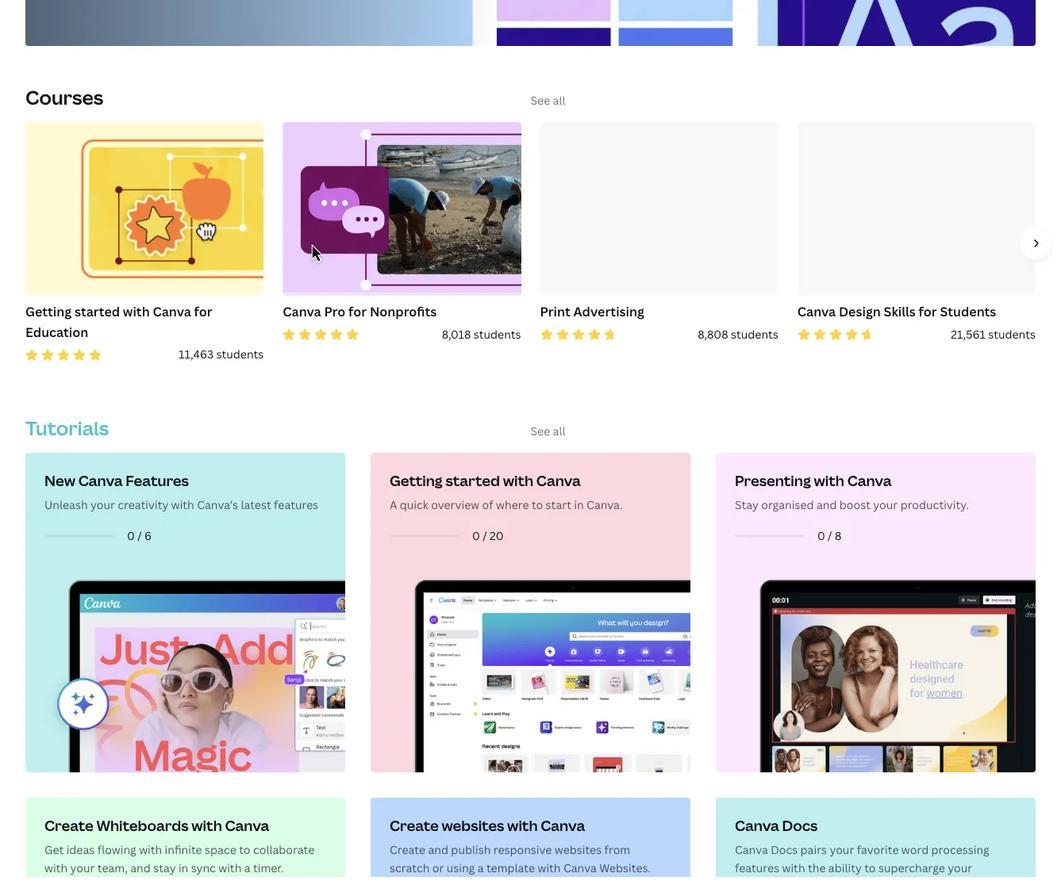 Task type: vqa. For each thing, say whether or not it's contained in the screenshot.
CONTENT
no



Task type: describe. For each thing, give the bounding box(es) containing it.
0 vertical spatial docs
[[782, 817, 818, 836]]

with inside new canva features unleash your creativity with canva's latest features
[[171, 498, 194, 513]]

see for courses
[[531, 93, 550, 108]]

courses
[[25, 84, 103, 111]]

courses link
[[25, 84, 103, 111]]

a inside create whiteboards with canva get ideas flowing with infinite space to collaborate with your team, and stay in sync with a timer.
[[244, 861, 250, 876]]

20
[[490, 528, 504, 544]]

in inside create whiteboards with canva get ideas flowing with infinite space to collaborate with your team, and stay in sync with a timer.
[[179, 861, 188, 876]]

supercharge
[[879, 861, 945, 876]]

canva design skills for students link
[[798, 303, 1036, 326]]

for inside canva design skills for students link
[[919, 304, 937, 321]]

features
[[126, 472, 189, 491]]

a inside 'create websites with canva create and publish responsive websites from scratch or using a template with canva websites.'
[[478, 861, 484, 876]]

print advertising
[[540, 304, 644, 321]]

or
[[432, 861, 444, 876]]

word
[[902, 843, 929, 858]]

canva's
[[197, 498, 238, 513]]

from
[[604, 843, 630, 858]]

new
[[44, 472, 75, 491]]

canva pro for nonprofits
[[283, 304, 437, 321]]

create for create websites with canva
[[390, 817, 439, 836]]

sync
[[191, 861, 216, 876]]

all for courses
[[553, 93, 566, 108]]

to inside create whiteboards with canva get ideas flowing with infinite space to collaborate with your team, and stay in sync with a timer.
[[239, 843, 250, 858]]

education
[[25, 324, 88, 341]]

and for with
[[817, 498, 837, 513]]

students for canva pro for nonprofits
[[474, 327, 521, 342]]

students for print advertising
[[731, 327, 778, 342]]

to inside getting started with canva a quick overview of where to start in canva.
[[532, 498, 543, 513]]

the
[[808, 861, 826, 876]]

and inside create whiteboards with canva get ideas flowing with infinite space to collaborate with your team, and stay in sync with a timer.
[[130, 861, 151, 876]]

started for education
[[75, 304, 120, 321]]

tutorials new features image
[[25, 453, 345, 773]]

to inside canva docs canva docs pairs your favorite word processing features with the ability to supercharge you
[[865, 861, 876, 876]]

getting started with canva for education link
[[25, 303, 264, 347]]

get
[[44, 843, 64, 858]]

ds lp top hero banner image image
[[25, 0, 1036, 46]]

template
[[486, 861, 535, 876]]

0 for with
[[818, 528, 825, 544]]

creativity
[[118, 498, 169, 513]]

students for getting started with canva for education
[[216, 347, 264, 362]]

canva inside getting started with canva for education
[[153, 304, 191, 321]]

tutorials link
[[25, 415, 109, 441]]

collaborate
[[253, 843, 315, 858]]

canva inside new canva features unleash your creativity with canva's latest features
[[78, 472, 123, 491]]

timer.
[[253, 861, 284, 876]]

create for create whiteboards with canva
[[44, 817, 93, 836]]

where
[[496, 498, 529, 513]]

pairs
[[801, 843, 827, 858]]

stay
[[153, 861, 176, 876]]

getting started with canva for education
[[25, 304, 212, 341]]

tutorials getting started image
[[371, 453, 691, 773]]

team,
[[97, 861, 128, 876]]

canva pro for nonprofits link
[[283, 303, 521, 326]]

processing
[[932, 843, 990, 858]]

ideas
[[66, 843, 95, 858]]

canva docs canva docs pairs your favorite word processing features with the ability to supercharge you
[[735, 817, 990, 878]]

canva design skills for students
[[798, 304, 996, 321]]

favorite
[[857, 843, 899, 858]]

space
[[205, 843, 236, 858]]

8,018 students
[[442, 327, 521, 342]]

canva pro for nonprofits image
[[283, 122, 521, 296]]

print
[[540, 304, 571, 321]]

design
[[839, 304, 881, 321]]

websites.
[[599, 861, 651, 876]]

of
[[482, 498, 493, 513]]

responsive
[[494, 843, 552, 858]]

infinite
[[165, 843, 202, 858]]

canva inside canva pro for nonprofits link
[[283, 304, 321, 321]]

21,561 students
[[951, 327, 1036, 342]]

presenting
[[735, 472, 811, 491]]

productivity.
[[901, 498, 969, 513]]

your inside new canva features unleash your creativity with canva's latest features
[[90, 498, 115, 513]]

your inside "presenting with canva stay organised and boost your productivity."
[[873, 498, 898, 513]]

11,463 students
[[179, 347, 264, 362]]

canva.
[[587, 498, 623, 513]]

1 horizontal spatial websites
[[555, 843, 602, 858]]

students for canva design skills for students
[[988, 327, 1036, 342]]

canva inside getting started with canva a quick overview of where to start in canva.
[[536, 472, 581, 491]]



Task type: locate. For each thing, give the bounding box(es) containing it.
docs
[[782, 817, 818, 836], [771, 843, 798, 858]]

0 vertical spatial all
[[553, 93, 566, 108]]

getting started with canva a quick overview of where to start in canva.
[[390, 472, 623, 513]]

0 vertical spatial and
[[817, 498, 837, 513]]

features for canva
[[735, 861, 780, 876]]

quick
[[400, 498, 429, 513]]

3 / from the left
[[828, 528, 832, 544]]

started up of
[[446, 472, 500, 491]]

1 vertical spatial and
[[428, 843, 448, 858]]

0 vertical spatial to
[[532, 498, 543, 513]]

1 horizontal spatial 0
[[472, 528, 480, 544]]

started
[[75, 304, 120, 321], [446, 472, 500, 491]]

0 / 8
[[818, 528, 842, 544]]

0 vertical spatial getting
[[25, 304, 72, 321]]

skills
[[884, 304, 916, 321]]

0 horizontal spatial for
[[194, 304, 212, 321]]

to left start
[[532, 498, 543, 513]]

11,463
[[179, 347, 214, 362]]

your inside create whiteboards with canva get ideas flowing with infinite space to collaborate with your team, and stay in sync with a timer.
[[70, 861, 95, 876]]

students right 11,463
[[216, 347, 264, 362]]

8
[[835, 528, 842, 544]]

2 see from the top
[[531, 424, 550, 439]]

6
[[144, 528, 152, 544]]

docs left pairs
[[771, 843, 798, 858]]

print advertising link
[[540, 303, 778, 326]]

create whiteboards with canva get ideas flowing with infinite space to collaborate with your team, and stay in sync with a timer.
[[44, 817, 315, 876]]

and
[[817, 498, 837, 513], [428, 843, 448, 858], [130, 861, 151, 876]]

1 0 from the left
[[127, 528, 135, 544]]

1 vertical spatial features
[[735, 861, 780, 876]]

0 / 6
[[127, 528, 152, 544]]

see all link for courses
[[531, 93, 566, 108]]

0 horizontal spatial and
[[130, 861, 151, 876]]

a
[[390, 498, 397, 513]]

8,808
[[698, 327, 728, 342]]

for inside canva pro for nonprofits link
[[349, 304, 367, 321]]

getting started with canva for education image
[[25, 122, 264, 296]]

features left the
[[735, 861, 780, 876]]

to
[[532, 498, 543, 513], [239, 843, 250, 858], [865, 861, 876, 876]]

0 horizontal spatial /
[[137, 528, 142, 544]]

0
[[127, 528, 135, 544], [472, 528, 480, 544], [818, 528, 825, 544]]

0 horizontal spatial started
[[75, 304, 120, 321]]

nonprofits
[[370, 304, 437, 321]]

1 horizontal spatial /
[[483, 528, 487, 544]]

2 all from the top
[[553, 424, 566, 439]]

1 vertical spatial getting
[[390, 472, 443, 491]]

0 horizontal spatial a
[[244, 861, 250, 876]]

new canva features unleash your creativity with canva's latest features
[[44, 472, 319, 513]]

1 horizontal spatial for
[[349, 304, 367, 321]]

1 vertical spatial in
[[179, 861, 188, 876]]

2 / from the left
[[483, 528, 487, 544]]

with inside canva docs canva docs pairs your favorite word processing features with the ability to supercharge you
[[782, 861, 805, 876]]

1 horizontal spatial a
[[478, 861, 484, 876]]

advertising
[[573, 304, 644, 321]]

websites up publish
[[442, 817, 504, 836]]

started up education
[[75, 304, 120, 321]]

1 vertical spatial all
[[553, 424, 566, 439]]

1 horizontal spatial and
[[428, 843, 448, 858]]

your down ideas
[[70, 861, 95, 876]]

with inside "presenting with canva stay organised and boost your productivity."
[[814, 472, 845, 491]]

1 see from the top
[[531, 93, 550, 108]]

8,808 students
[[698, 327, 778, 342]]

0 left 8
[[818, 528, 825, 544]]

2 a from the left
[[478, 861, 484, 876]]

2 horizontal spatial 0
[[818, 528, 825, 544]]

to right space
[[239, 843, 250, 858]]

see down ds lp top hero banner image on the top of page
[[531, 93, 550, 108]]

canva inside "presenting with canva stay organised and boost your productivity."
[[847, 472, 892, 491]]

with inside getting started with canva a quick overview of where to start in canva.
[[503, 472, 534, 491]]

see all link for tutorials
[[531, 424, 566, 439]]

2 0 from the left
[[472, 528, 480, 544]]

0 left 20
[[472, 528, 480, 544]]

overview
[[431, 498, 480, 513]]

getting inside getting started with canva for education
[[25, 304, 72, 321]]

0 horizontal spatial to
[[239, 843, 250, 858]]

for up 11,463
[[194, 304, 212, 321]]

1 vertical spatial docs
[[771, 843, 798, 858]]

1 vertical spatial see all
[[531, 424, 566, 439]]

create inside create whiteboards with canva get ideas flowing with infinite space to collaborate with your team, and stay in sync with a timer.
[[44, 817, 93, 836]]

organised
[[761, 498, 814, 513]]

a
[[244, 861, 250, 876], [478, 861, 484, 876]]

0 horizontal spatial 0
[[127, 528, 135, 544]]

0 vertical spatial started
[[75, 304, 120, 321]]

1 horizontal spatial to
[[532, 498, 543, 513]]

2 for from the left
[[349, 304, 367, 321]]

0 for started
[[472, 528, 480, 544]]

in
[[574, 498, 584, 513], [179, 861, 188, 876]]

2 see all link from the top
[[531, 424, 566, 439]]

1 horizontal spatial features
[[735, 861, 780, 876]]

in right start
[[574, 498, 584, 513]]

students
[[474, 327, 521, 342], [731, 327, 778, 342], [988, 327, 1036, 342], [216, 347, 264, 362]]

docs up pairs
[[782, 817, 818, 836]]

and up or
[[428, 843, 448, 858]]

your
[[90, 498, 115, 513], [873, 498, 898, 513], [830, 843, 854, 858], [70, 861, 95, 876]]

your right boost
[[873, 498, 898, 513]]

see up getting started with canva a quick overview of where to start in canva.
[[531, 424, 550, 439]]

students right 8,018
[[474, 327, 521, 342]]

for
[[194, 304, 212, 321], [349, 304, 367, 321], [919, 304, 937, 321]]

2 horizontal spatial /
[[828, 528, 832, 544]]

2 see all from the top
[[531, 424, 566, 439]]

0 for canva
[[127, 528, 135, 544]]

0 horizontal spatial features
[[274, 498, 319, 513]]

2 horizontal spatial for
[[919, 304, 937, 321]]

using
[[447, 861, 475, 876]]

with inside getting started with canva for education
[[123, 304, 150, 321]]

getting
[[25, 304, 72, 321], [390, 472, 443, 491]]

presenting with canva stay organised and boost your productivity.
[[735, 472, 969, 513]]

8,018
[[442, 327, 471, 342]]

1 see all link from the top
[[531, 93, 566, 108]]

create
[[44, 817, 93, 836], [390, 817, 439, 836], [390, 843, 426, 858]]

1 vertical spatial see all link
[[531, 424, 566, 439]]

1 horizontal spatial getting
[[390, 472, 443, 491]]

canva inside create whiteboards with canva get ideas flowing with infinite space to collaborate with your team, and stay in sync with a timer.
[[225, 817, 269, 836]]

getting up education
[[25, 304, 72, 321]]

getting inside getting started with canva a quick overview of where to start in canva.
[[390, 472, 443, 491]]

1 for from the left
[[194, 304, 212, 321]]

whiteboards
[[96, 817, 189, 836]]

features right latest at left
[[274, 498, 319, 513]]

1 all from the top
[[553, 93, 566, 108]]

3 for from the left
[[919, 304, 937, 321]]

/ left 20
[[483, 528, 487, 544]]

to down favorite
[[865, 861, 876, 876]]

/ left 8
[[828, 528, 832, 544]]

see all for tutorials
[[531, 424, 566, 439]]

2 vertical spatial to
[[865, 861, 876, 876]]

for right skills at the top of page
[[919, 304, 937, 321]]

0 horizontal spatial in
[[179, 861, 188, 876]]

scratch
[[390, 861, 430, 876]]

boost
[[840, 498, 871, 513]]

see all for courses
[[531, 93, 566, 108]]

started for quick
[[446, 472, 500, 491]]

1 vertical spatial to
[[239, 843, 250, 858]]

started inside getting started with canva for education
[[75, 304, 120, 321]]

in inside getting started with canva a quick overview of where to start in canva.
[[574, 498, 584, 513]]

/ for canva
[[137, 528, 142, 544]]

and left stay
[[130, 861, 151, 876]]

2 horizontal spatial and
[[817, 498, 837, 513]]

and inside "presenting with canva stay organised and boost your productivity."
[[817, 498, 837, 513]]

and left boost
[[817, 498, 837, 513]]

0 horizontal spatial getting
[[25, 304, 72, 321]]

for right pro
[[349, 304, 367, 321]]

for inside getting started with canva for education
[[194, 304, 212, 321]]

create websites with canva create and publish responsive websites from scratch or using a template with canva websites.
[[390, 817, 651, 876]]

see
[[531, 93, 550, 108], [531, 424, 550, 439]]

3 0 from the left
[[818, 528, 825, 544]]

/ for with
[[828, 528, 832, 544]]

students right 21,561
[[988, 327, 1036, 342]]

/
[[137, 528, 142, 544], [483, 528, 487, 544], [828, 528, 832, 544]]

0 vertical spatial see
[[531, 93, 550, 108]]

in down infinite
[[179, 861, 188, 876]]

and for websites
[[428, 843, 448, 858]]

1 see all from the top
[[531, 93, 566, 108]]

1 horizontal spatial in
[[574, 498, 584, 513]]

/ left 6
[[137, 528, 142, 544]]

your inside canva docs canva docs pairs your favorite word processing features with the ability to supercharge you
[[830, 843, 854, 858]]

features
[[274, 498, 319, 513], [735, 861, 780, 876]]

1 vertical spatial see
[[531, 424, 550, 439]]

getting for quick
[[390, 472, 443, 491]]

start
[[546, 498, 571, 513]]

0 vertical spatial websites
[[442, 817, 504, 836]]

tutorials folders image
[[716, 453, 1036, 773]]

a left timer.
[[244, 861, 250, 876]]

0 / 20
[[472, 528, 504, 544]]

pro
[[324, 304, 346, 321]]

2 horizontal spatial to
[[865, 861, 876, 876]]

0 horizontal spatial websites
[[442, 817, 504, 836]]

1 / from the left
[[137, 528, 142, 544]]

and inside 'create websites with canva create and publish responsive websites from scratch or using a template with canva websites.'
[[428, 843, 448, 858]]

your right unleash
[[90, 498, 115, 513]]

features inside canva docs canva docs pairs your favorite word processing features with the ability to supercharge you
[[735, 861, 780, 876]]

1 a from the left
[[244, 861, 250, 876]]

students right the 8,808
[[731, 327, 778, 342]]

see for tutorials
[[531, 424, 550, 439]]

see all
[[531, 93, 566, 108], [531, 424, 566, 439]]

latest
[[241, 498, 271, 513]]

stay
[[735, 498, 759, 513]]

1 vertical spatial websites
[[555, 843, 602, 858]]

0 vertical spatial in
[[574, 498, 584, 513]]

features for features
[[274, 498, 319, 513]]

21,561
[[951, 327, 986, 342]]

0 vertical spatial features
[[274, 498, 319, 513]]

a right using
[[478, 861, 484, 876]]

0 left 6
[[127, 528, 135, 544]]

with
[[123, 304, 150, 321], [503, 472, 534, 491], [814, 472, 845, 491], [171, 498, 194, 513], [191, 817, 222, 836], [507, 817, 538, 836], [139, 843, 162, 858], [44, 861, 68, 876], [218, 861, 242, 876], [538, 861, 561, 876], [782, 861, 805, 876]]

students
[[940, 304, 996, 321]]

tutorials
[[25, 415, 109, 441]]

started inside getting started with canva a quick overview of where to start in canva.
[[446, 472, 500, 491]]

1 vertical spatial started
[[446, 472, 500, 491]]

canva inside canva design skills for students link
[[798, 304, 836, 321]]

flowing
[[97, 843, 136, 858]]

1 horizontal spatial started
[[446, 472, 500, 491]]

getting up quick
[[390, 472, 443, 491]]

0 vertical spatial see all
[[531, 93, 566, 108]]

unleash
[[44, 498, 88, 513]]

features inside new canva features unleash your creativity with canva's latest features
[[274, 498, 319, 513]]

2 vertical spatial and
[[130, 861, 151, 876]]

see all link
[[531, 93, 566, 108], [531, 424, 566, 439]]

all
[[553, 93, 566, 108], [553, 424, 566, 439]]

publish
[[451, 843, 491, 858]]

getting for education
[[25, 304, 72, 321]]

websites
[[442, 817, 504, 836], [555, 843, 602, 858]]

websites left from
[[555, 843, 602, 858]]

/ for started
[[483, 528, 487, 544]]

ability
[[829, 861, 862, 876]]

0 vertical spatial see all link
[[531, 93, 566, 108]]

all for tutorials
[[553, 424, 566, 439]]

your up ability at the right
[[830, 843, 854, 858]]



